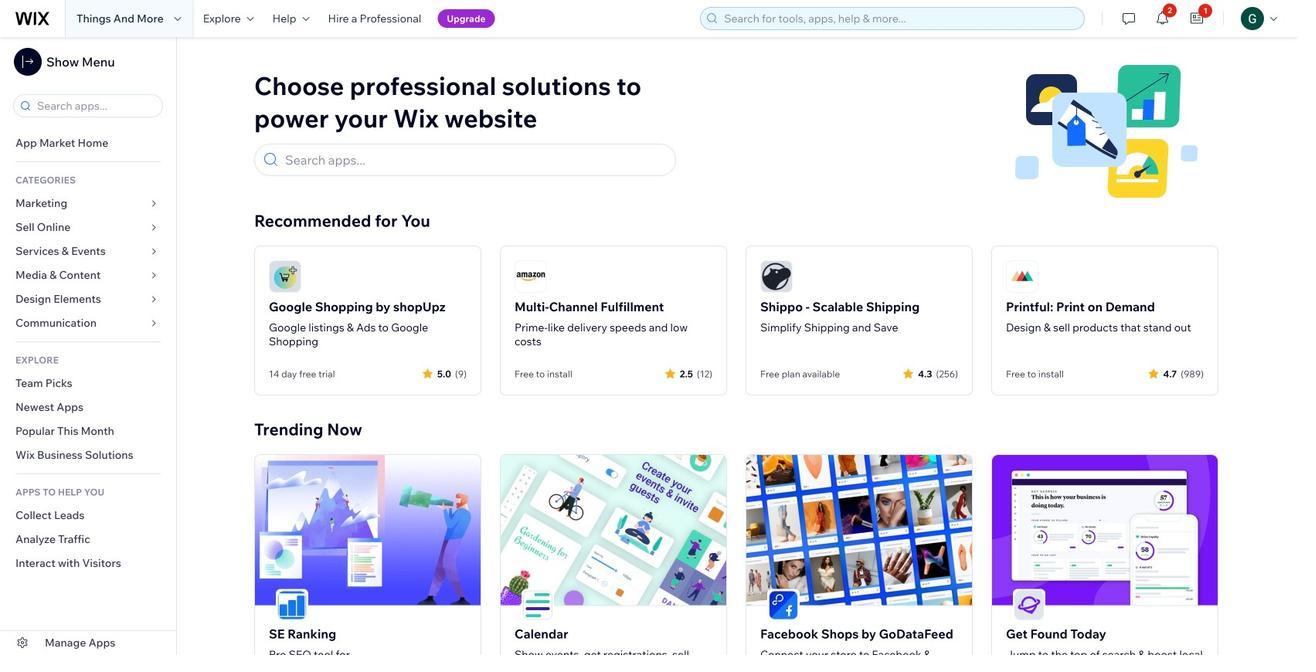 Task type: describe. For each thing, give the bounding box(es) containing it.
Search for tools, apps, help & more... field
[[720, 8, 1080, 29]]

sidebar element
[[0, 37, 177, 656]]

printful: print on demand icon image
[[1007, 261, 1039, 293]]

google shopping by shopupz icon image
[[269, 261, 302, 293]]



Task type: vqa. For each thing, say whether or not it's contained in the screenshot.
"Multi-Channel Fulfillment icon"
yes



Task type: locate. For each thing, give the bounding box(es) containing it.
facebook shops by godatafeed icon image
[[747, 455, 973, 606], [769, 591, 799, 621]]

multi-channel fulfillment icon image
[[515, 261, 547, 293]]

Search apps... field
[[32, 95, 158, 117], [281, 145, 669, 175]]

get found today  icon image
[[993, 455, 1218, 606], [1015, 591, 1044, 621]]

calendar icon image
[[501, 455, 727, 606], [523, 591, 553, 621]]

0 horizontal spatial search apps... field
[[32, 95, 158, 117]]

search apps... field inside sidebar element
[[32, 95, 158, 117]]

1 horizontal spatial search apps... field
[[281, 145, 669, 175]]

1 vertical spatial search apps... field
[[281, 145, 669, 175]]

shippo - scalable shipping icon image
[[761, 261, 793, 293]]

se ranking icon image
[[255, 455, 481, 606], [278, 591, 307, 621]]

0 vertical spatial search apps... field
[[32, 95, 158, 117]]



